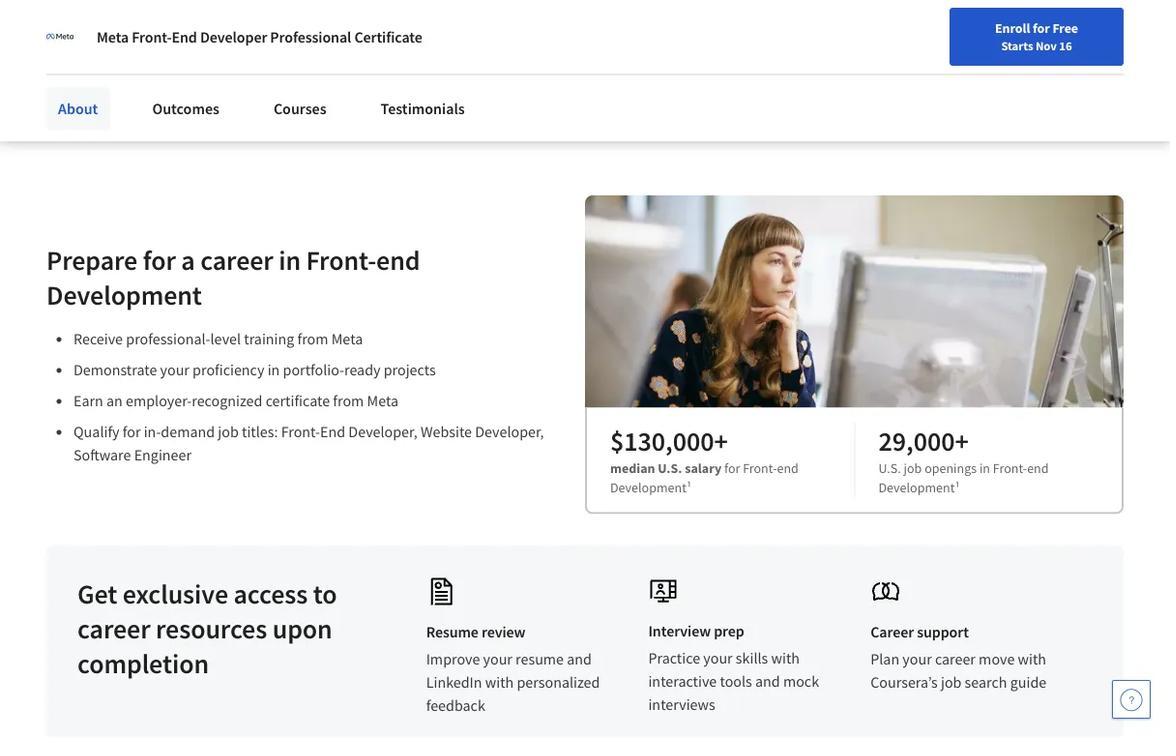 Task type: vqa. For each thing, say whether or not it's contained in the screenshot.
how
yes



Task type: describe. For each thing, give the bounding box(es) containing it.
prepare
[[46, 243, 138, 277]]

learn more about coursera for business link
[[78, 81, 346, 100]]

demonstrate your proficiency in portfolio-ready projects
[[74, 361, 436, 380]]

move
[[979, 649, 1015, 669]]

starts
[[1002, 38, 1034, 53]]

interview prep practice your skills with interactive tools and mock interviews
[[649, 621, 820, 714]]

exclusive
[[123, 576, 228, 610]]

website
[[421, 423, 472, 442]]

upon
[[273, 611, 333, 645]]

1 horizontal spatial meta
[[332, 330, 363, 349]]

skills inside see how employees at top companies are mastering in-demand skills
[[210, 24, 269, 58]]

end inside prepare for a career in front-end development
[[376, 243, 420, 277]]

in- inside the qualify for in-demand job titles: front-end developer, website developer, software engineer
[[144, 423, 161, 442]]

skills inside interview prep practice your skills with interactive tools and mock interviews
[[736, 648, 768, 668]]

u.s. inside the 29,000 + u.s. job openings in front-end development
[[879, 459, 902, 476]]

receive
[[74, 330, 123, 349]]

access
[[234, 576, 308, 610]]

prepare for a career in front-end development
[[46, 243, 420, 312]]

demand inside see how employees at top companies are mastering in-demand skills
[[109, 24, 205, 58]]

practice
[[649, 648, 701, 668]]

career for plan
[[936, 649, 976, 669]]

salary
[[685, 459, 722, 476]]

qualify
[[74, 423, 120, 442]]

resume review improve your resume and linkedin with personalized feedback
[[426, 622, 600, 715]]

job inside the career support plan your career move with coursera's job search guide
[[941, 673, 962, 692]]

to
[[313, 576, 337, 610]]

an
[[106, 392, 123, 411]]

for for starts
[[1033, 19, 1050, 37]]

companies
[[384, 0, 510, 23]]

professional-
[[126, 330, 210, 349]]

16
[[1060, 38, 1073, 53]]

resources
[[156, 611, 267, 645]]

testimonials
[[381, 99, 465, 118]]

29,000 + u.s. job openings in front-end development
[[879, 424, 1049, 496]]

with inside resume review improve your resume and linkedin with personalized feedback
[[485, 673, 514, 692]]

ready
[[344, 361, 381, 380]]

courses
[[274, 99, 327, 118]]

developer
[[200, 27, 267, 46]]

career support plan your career move with coursera's job search guide
[[871, 622, 1047, 692]]

coursera image
[[15, 16, 138, 47]]

29,000
[[879, 424, 955, 457]]

earn an employer-recognized certificate from meta
[[74, 392, 399, 411]]

testimonials link
[[369, 87, 477, 130]]

your down professional-
[[160, 361, 190, 380]]

personalized
[[517, 673, 600, 692]]

certificate
[[266, 392, 330, 411]]

development inside the 29,000 + u.s. job openings in front-end development
[[879, 478, 955, 496]]

demonstrate
[[74, 361, 157, 380]]

+ for 29,000
[[955, 424, 969, 457]]

end inside the qualify for in-demand job titles: front-end developer, website developer, software engineer
[[320, 423, 346, 442]]

2 horizontal spatial meta
[[367, 392, 399, 411]]

get exclusive access to career resources upon completion
[[77, 576, 337, 680]]

proficiency
[[193, 361, 265, 380]]

business
[[287, 81, 346, 100]]

level
[[210, 330, 241, 349]]

learn
[[78, 81, 117, 100]]

front- inside the 29,000 + u.s. job openings in front-end development
[[993, 459, 1028, 476]]

earn
[[74, 392, 103, 411]]

linkedin
[[426, 673, 482, 692]]

for left business
[[264, 81, 284, 100]]

search
[[965, 673, 1008, 692]]

¹ for 29,000
[[955, 478, 960, 496]]

job inside the 29,000 + u.s. job openings in front-end development
[[904, 459, 922, 476]]

interactive
[[649, 672, 717, 691]]

portfolio-
[[283, 361, 344, 380]]

$130,000
[[611, 424, 714, 457]]

enroll
[[996, 19, 1031, 37]]

coursera
[[201, 81, 261, 100]]

front- inside for front-end development
[[743, 459, 777, 476]]

for front-end development
[[611, 459, 799, 496]]

meta image
[[46, 23, 74, 50]]

career
[[871, 622, 914, 642]]

0 vertical spatial end
[[172, 27, 197, 46]]

are
[[515, 0, 552, 23]]

your for resume review improve your resume and linkedin with personalized feedback
[[483, 649, 513, 669]]

job inside the qualify for in-demand job titles: front-end developer, website developer, software engineer
[[218, 423, 239, 442]]

2 developer, from the left
[[475, 423, 544, 442]]

how
[[126, 0, 175, 23]]

$130,000 + median u.s. salary
[[611, 424, 728, 476]]

learn more about coursera for business
[[78, 81, 346, 100]]

nov
[[1036, 38, 1057, 53]]

employer-
[[126, 392, 192, 411]]

resume
[[426, 622, 479, 642]]

coursera enterprise logos image
[[754, 9, 1092, 82]]

enroll for free starts nov 16
[[996, 19, 1079, 53]]

mastering
[[558, 0, 674, 23]]

about
[[58, 99, 98, 118]]

meta front-end developer professional certificate
[[97, 27, 423, 46]]

career for access
[[77, 611, 150, 645]]



Task type: locate. For each thing, give the bounding box(es) containing it.
0 horizontal spatial +
[[714, 424, 728, 457]]

and inside interview prep practice your skills with interactive tools and mock interviews
[[756, 672, 781, 691]]

2 horizontal spatial end
[[1028, 459, 1049, 476]]

resume
[[516, 649, 564, 669]]

guide
[[1011, 673, 1047, 692]]

for for career
[[143, 243, 176, 277]]

end inside the 29,000 + u.s. job openings in front-end development
[[1028, 459, 1049, 476]]

professional
[[270, 27, 352, 46]]

0 horizontal spatial skills
[[210, 24, 269, 58]]

1 u.s. from the left
[[658, 459, 683, 476]]

0 horizontal spatial career
[[77, 611, 150, 645]]

median
[[611, 459, 656, 476]]

your up coursera's
[[903, 649, 932, 669]]

2 ¹ from the left
[[955, 478, 960, 496]]

1 horizontal spatial developer,
[[475, 423, 544, 442]]

recognized
[[192, 392, 263, 411]]

end
[[172, 27, 197, 46], [320, 423, 346, 442]]

openings
[[925, 459, 977, 476]]

for right salary
[[725, 459, 741, 476]]

¹ for $130,000
[[687, 478, 692, 496]]

employees
[[181, 0, 306, 23]]

1 horizontal spatial end
[[777, 459, 799, 476]]

1 horizontal spatial and
[[756, 672, 781, 691]]

career right "a" at the top left of page
[[200, 243, 274, 277]]

skills
[[210, 24, 269, 58], [736, 648, 768, 668]]

demand down the how
[[109, 24, 205, 58]]

1 ¹ from the left
[[687, 478, 692, 496]]

more
[[120, 81, 155, 100]]

u.s. inside '$130,000 + median u.s. salary'
[[658, 459, 683, 476]]

1 vertical spatial demand
[[161, 423, 215, 442]]

1 vertical spatial skills
[[736, 648, 768, 668]]

outcomes
[[152, 99, 220, 118]]

from
[[298, 330, 329, 349], [333, 392, 364, 411]]

meta
[[97, 27, 129, 46], [332, 330, 363, 349], [367, 392, 399, 411]]

None search field
[[260, 12, 425, 51]]

receive professional-level training from meta
[[74, 330, 363, 349]]

about
[[158, 81, 198, 100]]

career inside get exclusive access to career resources upon completion
[[77, 611, 150, 645]]

your inside interview prep practice your skills with interactive tools and mock interviews
[[704, 648, 733, 668]]

0 vertical spatial meta
[[97, 27, 129, 46]]

with up "guide"
[[1018, 649, 1047, 669]]

2 horizontal spatial job
[[941, 673, 962, 692]]

developer,
[[349, 423, 418, 442], [475, 423, 544, 442]]

0 vertical spatial and
[[567, 649, 592, 669]]

with
[[772, 648, 800, 668], [1018, 649, 1047, 669], [485, 673, 514, 692]]

mock
[[784, 672, 820, 691]]

2 vertical spatial meta
[[367, 392, 399, 411]]

interviews
[[649, 695, 716, 714]]

career down "get"
[[77, 611, 150, 645]]

0 horizontal spatial meta
[[97, 27, 129, 46]]

prep
[[714, 621, 745, 641]]

courses link
[[262, 87, 338, 130]]

demand inside the qualify for in-demand job titles: front-end developer, website developer, software engineer
[[161, 423, 215, 442]]

outcomes link
[[141, 87, 231, 130]]

0 vertical spatial career
[[200, 243, 274, 277]]

end down the how
[[172, 27, 197, 46]]

skills up tools
[[736, 648, 768, 668]]

development inside for front-end development
[[611, 478, 687, 496]]

0 vertical spatial job
[[218, 423, 239, 442]]

in up training
[[279, 243, 301, 277]]

0 horizontal spatial ¹
[[687, 478, 692, 496]]

1 vertical spatial career
[[77, 611, 150, 645]]

0 vertical spatial from
[[298, 330, 329, 349]]

development down prepare
[[46, 278, 202, 312]]

development down median
[[611, 478, 687, 496]]

2 + from the left
[[955, 424, 969, 457]]

improve
[[426, 649, 480, 669]]

0 vertical spatial in
[[279, 243, 301, 277]]

qualify for in-demand job titles: front-end developer, website developer, software engineer
[[74, 423, 544, 465]]

front-
[[132, 27, 172, 46], [306, 243, 376, 277], [281, 423, 320, 442], [743, 459, 777, 476], [993, 459, 1028, 476]]

1 vertical spatial job
[[904, 459, 922, 476]]

for left "a" at the top left of page
[[143, 243, 176, 277]]

meta down the ready
[[367, 392, 399, 411]]

¹ down salary
[[687, 478, 692, 496]]

interview
[[649, 621, 711, 641]]

for inside enroll for free starts nov 16
[[1033, 19, 1050, 37]]

2 vertical spatial in
[[980, 459, 991, 476]]

0 horizontal spatial in-
[[78, 24, 109, 58]]

coursera's
[[871, 673, 938, 692]]

for
[[1033, 19, 1050, 37], [264, 81, 284, 100], [143, 243, 176, 277], [123, 423, 141, 442], [725, 459, 741, 476]]

from down the ready
[[333, 392, 364, 411]]

for for demand
[[123, 423, 141, 442]]

0 horizontal spatial and
[[567, 649, 592, 669]]

in- up engineer
[[144, 423, 161, 442]]

in down training
[[268, 361, 280, 380]]

1 horizontal spatial ¹
[[955, 478, 960, 496]]

with up mock
[[772, 648, 800, 668]]

your for career support plan your career move with coursera's job search guide
[[903, 649, 932, 669]]

in right openings
[[980, 459, 991, 476]]

demand
[[109, 24, 205, 58], [161, 423, 215, 442]]

training
[[244, 330, 294, 349]]

titles:
[[242, 423, 278, 442]]

top
[[340, 0, 379, 23]]

and right tools
[[756, 672, 781, 691]]

0 horizontal spatial end
[[172, 27, 197, 46]]

certificate
[[355, 27, 423, 46]]

your for interview prep practice your skills with interactive tools and mock interviews
[[704, 648, 733, 668]]

for inside the qualify for in-demand job titles: front-end developer, website developer, software engineer
[[123, 423, 141, 442]]

2 horizontal spatial development
[[879, 478, 955, 496]]

1 vertical spatial meta
[[332, 330, 363, 349]]

for right qualify
[[123, 423, 141, 442]]

1 horizontal spatial skills
[[736, 648, 768, 668]]

0 horizontal spatial development
[[46, 278, 202, 312]]

+
[[714, 424, 728, 457], [955, 424, 969, 457]]

¹
[[687, 478, 692, 496], [955, 478, 960, 496]]

u.s. down 29,000
[[879, 459, 902, 476]]

u.s.
[[658, 459, 683, 476], [879, 459, 902, 476]]

completion
[[77, 646, 209, 680]]

with inside interview prep practice your skills with interactive tools and mock interviews
[[772, 648, 800, 668]]

0 horizontal spatial end
[[376, 243, 420, 277]]

0 horizontal spatial job
[[218, 423, 239, 442]]

development
[[46, 278, 202, 312], [611, 478, 687, 496], [879, 478, 955, 496]]

+ up salary
[[714, 424, 728, 457]]

from up portfolio-
[[298, 330, 329, 349]]

support
[[917, 622, 969, 642]]

1 horizontal spatial u.s.
[[879, 459, 902, 476]]

¹ down openings
[[955, 478, 960, 496]]

software
[[74, 446, 131, 465]]

1 horizontal spatial from
[[333, 392, 364, 411]]

2 horizontal spatial career
[[936, 649, 976, 669]]

1 horizontal spatial career
[[200, 243, 274, 277]]

career
[[200, 243, 274, 277], [77, 611, 150, 645], [936, 649, 976, 669]]

and inside resume review improve your resume and linkedin with personalized feedback
[[567, 649, 592, 669]]

1 horizontal spatial development
[[611, 478, 687, 496]]

plan
[[871, 649, 900, 669]]

for inside for front-end development
[[725, 459, 741, 476]]

job left search
[[941, 673, 962, 692]]

and up personalized
[[567, 649, 592, 669]]

1 vertical spatial in-
[[144, 423, 161, 442]]

0 vertical spatial skills
[[210, 24, 269, 58]]

see
[[78, 0, 120, 23]]

1 vertical spatial in
[[268, 361, 280, 380]]

engineer
[[134, 446, 192, 465]]

u.s. down $130,000
[[658, 459, 683, 476]]

0 horizontal spatial from
[[298, 330, 329, 349]]

in inside the 29,000 + u.s. job openings in front-end development
[[980, 459, 991, 476]]

at
[[312, 0, 335, 23]]

in-
[[78, 24, 109, 58], [144, 423, 161, 442]]

2 horizontal spatial with
[[1018, 649, 1047, 669]]

1 horizontal spatial with
[[772, 648, 800, 668]]

+ inside the 29,000 + u.s. job openings in front-end development
[[955, 424, 969, 457]]

1 vertical spatial from
[[333, 392, 364, 411]]

projects
[[384, 361, 436, 380]]

help center image
[[1120, 688, 1144, 711]]

career down support on the right bottom of page
[[936, 649, 976, 669]]

front- inside prepare for a career in front-end development
[[306, 243, 376, 277]]

skills down employees
[[210, 24, 269, 58]]

1 horizontal spatial in-
[[144, 423, 161, 442]]

end down certificate
[[320, 423, 346, 442]]

end
[[376, 243, 420, 277], [777, 459, 799, 476], [1028, 459, 1049, 476]]

your inside resume review improve your resume and linkedin with personalized feedback
[[483, 649, 513, 669]]

in- inside see how employees at top companies are mastering in-demand skills
[[78, 24, 109, 58]]

with right the linkedin
[[485, 673, 514, 692]]

0 horizontal spatial with
[[485, 673, 514, 692]]

in- down the see
[[78, 24, 109, 58]]

development inside prepare for a career in front-end development
[[46, 278, 202, 312]]

show notifications image
[[961, 24, 984, 47]]

0 horizontal spatial developer,
[[349, 423, 418, 442]]

1 vertical spatial end
[[320, 423, 346, 442]]

get
[[77, 576, 117, 610]]

for inside prepare for a career in front-end development
[[143, 243, 176, 277]]

menu item
[[816, 19, 941, 82]]

2 u.s. from the left
[[879, 459, 902, 476]]

demand up engineer
[[161, 423, 215, 442]]

developer, right website
[[475, 423, 544, 442]]

review
[[482, 622, 526, 642]]

development down openings
[[879, 478, 955, 496]]

about link
[[46, 87, 110, 130]]

a
[[181, 243, 195, 277]]

2 vertical spatial job
[[941, 673, 962, 692]]

in inside prepare for a career in front-end development
[[279, 243, 301, 277]]

1 horizontal spatial +
[[955, 424, 969, 457]]

your
[[160, 361, 190, 380], [704, 648, 733, 668], [483, 649, 513, 669], [903, 649, 932, 669]]

tools
[[720, 672, 753, 691]]

1 + from the left
[[714, 424, 728, 457]]

+ inside '$130,000 + median u.s. salary'
[[714, 424, 728, 457]]

front- inside the qualify for in-demand job titles: front-end developer, website developer, software engineer
[[281, 423, 320, 442]]

feedback
[[426, 696, 486, 715]]

your down review
[[483, 649, 513, 669]]

0 horizontal spatial u.s.
[[658, 459, 683, 476]]

1 developer, from the left
[[349, 423, 418, 442]]

meta down the see
[[97, 27, 129, 46]]

with inside the career support plan your career move with coursera's job search guide
[[1018, 649, 1047, 669]]

1 horizontal spatial job
[[904, 459, 922, 476]]

0 vertical spatial in-
[[78, 24, 109, 58]]

career inside the career support plan your career move with coursera's job search guide
[[936, 649, 976, 669]]

end inside for front-end development
[[777, 459, 799, 476]]

job down 29,000
[[904, 459, 922, 476]]

career inside prepare for a career in front-end development
[[200, 243, 274, 277]]

job down recognized on the left bottom of the page
[[218, 423, 239, 442]]

meta up the ready
[[332, 330, 363, 349]]

0 vertical spatial demand
[[109, 24, 205, 58]]

+ for $130,000
[[714, 424, 728, 457]]

1 horizontal spatial end
[[320, 423, 346, 442]]

and
[[567, 649, 592, 669], [756, 672, 781, 691]]

for up the nov
[[1033, 19, 1050, 37]]

+ up openings
[[955, 424, 969, 457]]

in
[[279, 243, 301, 277], [268, 361, 280, 380], [980, 459, 991, 476]]

2 vertical spatial career
[[936, 649, 976, 669]]

your inside the career support plan your career move with coursera's job search guide
[[903, 649, 932, 669]]

developer, left website
[[349, 423, 418, 442]]

see how employees at top companies are mastering in-demand skills
[[78, 0, 674, 58]]

1 vertical spatial and
[[756, 672, 781, 691]]

free
[[1053, 19, 1079, 37]]

your down prep
[[704, 648, 733, 668]]

job
[[218, 423, 239, 442], [904, 459, 922, 476], [941, 673, 962, 692]]



